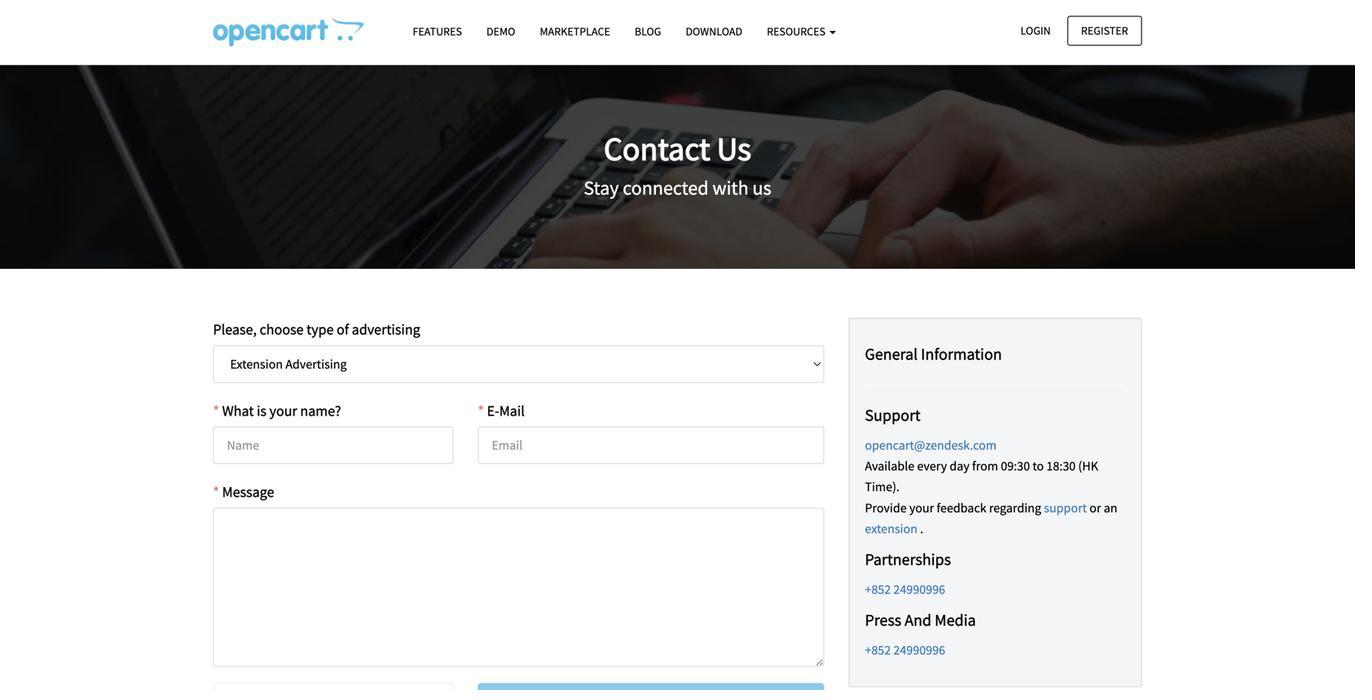 Task type: describe. For each thing, give the bounding box(es) containing it.
(hk
[[1078, 458, 1098, 474]]

general
[[865, 344, 918, 364]]

support
[[865, 405, 921, 425]]

stay
[[584, 176, 619, 200]]

1 +852 24990996 from the top
[[865, 581, 945, 598]]

marketplace link
[[528, 17, 623, 46]]

features link
[[401, 17, 474, 46]]

please,
[[213, 320, 257, 339]]

demo link
[[474, 17, 528, 46]]

choose
[[260, 320, 304, 339]]

support link
[[1044, 500, 1087, 516]]

press
[[865, 610, 902, 630]]

time).
[[865, 479, 900, 495]]

media
[[935, 610, 976, 630]]

1 +852 24990996 link from the top
[[865, 581, 945, 598]]

an
[[1104, 500, 1118, 516]]

partnerships
[[865, 549, 951, 570]]

extension link
[[865, 521, 918, 537]]

please, choose type of advertising
[[213, 320, 420, 339]]

extension
[[865, 521, 918, 537]]

every
[[917, 458, 947, 474]]

connected
[[623, 176, 709, 200]]

opencart@zendesk.com available every day from 09:30 to 18:30 (hk time). provide your feedback regarding support or an extension .
[[865, 437, 1118, 537]]

E-Mail text field
[[478, 427, 824, 464]]

demo
[[487, 24, 515, 39]]

what
[[222, 402, 254, 420]]

download link
[[674, 17, 755, 46]]

and
[[905, 610, 932, 630]]

from
[[972, 458, 998, 474]]

opencart@zendesk.com
[[865, 437, 997, 454]]

Message text field
[[213, 508, 824, 667]]

2 +852 24990996 link from the top
[[865, 642, 945, 659]]

day
[[950, 458, 970, 474]]

mail
[[499, 402, 525, 420]]

feedback
[[937, 500, 987, 516]]

What is your name? text field
[[213, 427, 454, 464]]

opencart - advertising image
[[213, 17, 364, 46]]

resources
[[767, 24, 828, 39]]

register
[[1081, 23, 1128, 38]]



Task type: vqa. For each thing, say whether or not it's contained in the screenshot.
bottom plus square o icon
no



Task type: locate. For each thing, give the bounding box(es) containing it.
your
[[269, 402, 297, 420], [910, 500, 934, 516]]

of
[[337, 320, 349, 339]]

1 24990996 from the top
[[894, 581, 945, 598]]

e-mail
[[487, 402, 525, 420]]

0 vertical spatial +852 24990996 link
[[865, 581, 945, 598]]

+852 for first +852 24990996 link from the bottom of the page
[[865, 642, 891, 659]]

blog
[[635, 24, 661, 39]]

18:30
[[1047, 458, 1076, 474]]

contact us stay connected with us
[[584, 128, 772, 200]]

24990996
[[894, 581, 945, 598], [894, 642, 945, 659]]

resources link
[[755, 17, 848, 46]]

blog link
[[623, 17, 674, 46]]

+852 24990996 down partnerships
[[865, 581, 945, 598]]

available
[[865, 458, 915, 474]]

+852 for 1st +852 24990996 link from the top of the page
[[865, 581, 891, 598]]

your inside 'opencart@zendesk.com available every day from 09:30 to 18:30 (hk time). provide your feedback regarding support or an extension .'
[[910, 500, 934, 516]]

+852 24990996
[[865, 581, 945, 598], [865, 642, 945, 659]]

1 vertical spatial +852 24990996 link
[[865, 642, 945, 659]]

information
[[921, 344, 1002, 364]]

1 vertical spatial +852
[[865, 642, 891, 659]]

e-
[[487, 402, 499, 420]]

your up the .
[[910, 500, 934, 516]]

support
[[1044, 500, 1087, 516]]

1 +852 from the top
[[865, 581, 891, 598]]

0 vertical spatial your
[[269, 402, 297, 420]]

.
[[920, 521, 924, 537]]

1 vertical spatial +852 24990996
[[865, 642, 945, 659]]

provide
[[865, 500, 907, 516]]

marketplace
[[540, 24, 610, 39]]

press and media
[[865, 610, 976, 630]]

2 24990996 from the top
[[894, 642, 945, 659]]

1 vertical spatial your
[[910, 500, 934, 516]]

+852 24990996 link down partnerships
[[865, 581, 945, 598]]

2 +852 24990996 from the top
[[865, 642, 945, 659]]

+852 24990996 down and
[[865, 642, 945, 659]]

contact
[[604, 128, 710, 169]]

name?
[[300, 402, 341, 420]]

message
[[222, 483, 274, 501]]

to
[[1033, 458, 1044, 474]]

is
[[257, 402, 267, 420]]

download
[[686, 24, 743, 39]]

what is your name?
[[222, 402, 341, 420]]

1 horizontal spatial your
[[910, 500, 934, 516]]

or
[[1090, 500, 1101, 516]]

type
[[307, 320, 334, 339]]

0 vertical spatial +852
[[865, 581, 891, 598]]

0 vertical spatial +852 24990996
[[865, 581, 945, 598]]

0 vertical spatial 24990996
[[894, 581, 945, 598]]

advertising
[[352, 320, 420, 339]]

login
[[1021, 23, 1051, 38]]

us
[[753, 176, 772, 200]]

with
[[713, 176, 749, 200]]

general information
[[865, 344, 1002, 364]]

+852 up press
[[865, 581, 891, 598]]

register link
[[1067, 16, 1142, 46]]

+852 24990996 link down and
[[865, 642, 945, 659]]

0 horizontal spatial your
[[269, 402, 297, 420]]

+852
[[865, 581, 891, 598], [865, 642, 891, 659]]

us
[[717, 128, 751, 169]]

09:30
[[1001, 458, 1030, 474]]

regarding
[[989, 500, 1042, 516]]

login link
[[1007, 16, 1065, 46]]

2 +852 from the top
[[865, 642, 891, 659]]

features
[[413, 24, 462, 39]]

+852 24990996 link
[[865, 581, 945, 598], [865, 642, 945, 659]]

24990996 down the press and media
[[894, 642, 945, 659]]

24990996 up the press and media
[[894, 581, 945, 598]]

1 vertical spatial 24990996
[[894, 642, 945, 659]]

your right is
[[269, 402, 297, 420]]

opencart@zendesk.com link
[[865, 437, 997, 454]]

+852 down press
[[865, 642, 891, 659]]



